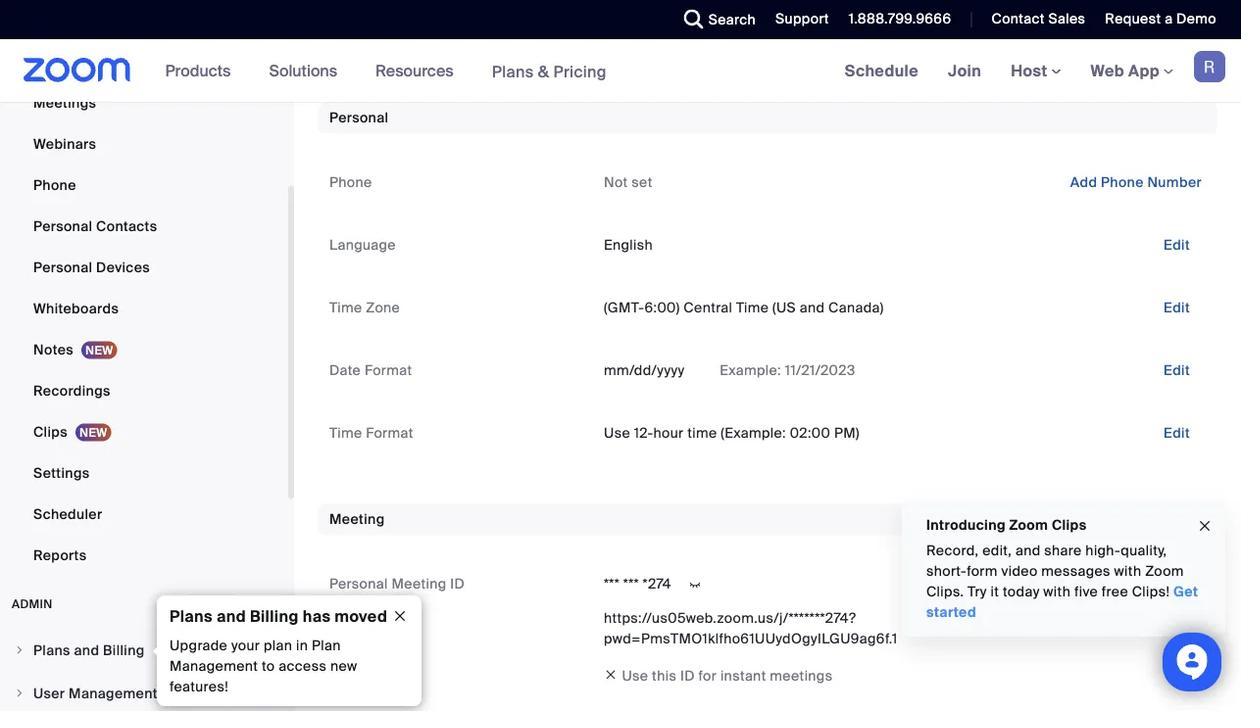 Task type: describe. For each thing, give the bounding box(es) containing it.
edit button for use 12-hour time (example: 02:00 pm)
[[1148, 418, 1206, 450]]

phone inside button
[[1101, 174, 1144, 192]]

personal for personal meeting id
[[329, 576, 388, 594]]

personal for personal contacts
[[33, 217, 92, 235]]

plans and billing
[[33, 642, 145, 660]]

1.888.799.9666
[[849, 10, 951, 28]]

contact sales
[[992, 10, 1086, 28]]

request a demo
[[1105, 10, 1217, 28]]

id for this
[[680, 667, 695, 685]]

introducing zoom clips
[[927, 516, 1087, 534]]

resources button
[[376, 39, 462, 102]]

devices
[[96, 258, 150, 276]]

reports
[[33, 547, 87, 565]]

1 horizontal spatial phone
[[329, 174, 372, 192]]

side navigation navigation
[[0, 1, 294, 712]]

form
[[967, 563, 998, 581]]

a
[[1165, 10, 1173, 28]]

whiteboards link
[[0, 289, 288, 328]]

clips!
[[1132, 583, 1170, 602]]

1 vertical spatial meeting
[[392, 576, 447, 594]]

user
[[33, 685, 65, 703]]

products
[[165, 60, 231, 81]]

zoom inside 'record, edit, and share high-quality, short-form video messages with zoom clips. try it today with five free clips!'
[[1145, 563, 1184, 581]]

https://us05web.zoom.us/j/*******274?
[[604, 609, 856, 627]]

record, edit, and share high-quality, short-form video messages with zoom clips. try it today with five free clips!
[[927, 542, 1184, 602]]

billing for plans and billing has moved
[[250, 606, 299, 627]]

and inside menu item
[[74, 642, 99, 660]]

meetings navigation
[[830, 39, 1241, 103]]

products button
[[165, 39, 240, 102]]

0 horizontal spatial with
[[1044, 583, 1071, 602]]

use for use this id for instant meetings
[[622, 667, 648, 685]]

example: 11/21/2023
[[716, 362, 856, 380]]

request
[[1105, 10, 1161, 28]]

moved
[[335, 606, 387, 627]]

use this id for instant meetings
[[622, 667, 833, 685]]

central
[[684, 299, 733, 317]]

phone inside personal menu menu
[[33, 176, 76, 194]]

short-
[[927, 563, 967, 581]]

meetings
[[33, 94, 96, 112]]

this
[[652, 667, 677, 685]]

features!
[[170, 678, 228, 697]]

personal for personal devices
[[33, 258, 92, 276]]

webinars
[[33, 135, 96, 153]]

time format
[[329, 425, 413, 443]]

&
[[538, 61, 549, 82]]

personal devices
[[33, 258, 150, 276]]

search
[[709, 10, 756, 28]]

right image for user
[[14, 688, 25, 700]]

app
[[1129, 60, 1160, 81]]

your
[[231, 637, 260, 655]]

web
[[1091, 60, 1125, 81]]

add
[[1070, 174, 1097, 192]]

demo
[[1177, 10, 1217, 28]]

in
[[296, 637, 308, 655]]

pm)
[[834, 425, 860, 443]]

try
[[968, 583, 987, 602]]

pwd=pmstmo1klfho61uuydogyilgu9ag6f.1
[[604, 630, 898, 648]]

2 *** from the left
[[623, 576, 639, 594]]

clips link
[[0, 413, 288, 452]]

11/21/2023
[[785, 362, 856, 380]]

english
[[604, 236, 653, 254]]

it
[[991, 583, 999, 602]]

5 edit from the top
[[1164, 576, 1190, 594]]

1 *** from the left
[[604, 576, 620, 594]]

schedule
[[845, 60, 919, 81]]

share
[[1044, 542, 1082, 560]]

sales
[[1049, 10, 1086, 28]]

clips inside personal menu menu
[[33, 423, 68, 441]]

web app button
[[1091, 60, 1174, 81]]

personal contacts
[[33, 217, 157, 235]]

free
[[1102, 583, 1129, 602]]

to
[[262, 658, 275, 676]]

zone
[[366, 299, 400, 317]]

edit for use 12-hour time (example: 02:00 pm)
[[1164, 425, 1190, 443]]

host
[[1011, 60, 1052, 81]]

plans and billing menu item
[[0, 632, 288, 674]]

banner containing products
[[0, 39, 1241, 103]]

number
[[1148, 174, 1202, 192]]

scheduler link
[[0, 495, 288, 534]]

quality,
[[1121, 542, 1167, 560]]

high-
[[1086, 542, 1121, 560]]

zoom logo image
[[24, 58, 131, 82]]

edit button for (gmt-6:00) central time (us and canada)
[[1148, 293, 1206, 324]]

close image
[[1197, 516, 1213, 538]]

language
[[329, 236, 396, 254]]

edit button for english
[[1148, 230, 1206, 261]]

12-
[[634, 425, 653, 443]]

*** *** *274
[[604, 576, 672, 594]]

3 edit button from the top
[[1148, 355, 1206, 387]]



Task type: locate. For each thing, give the bounding box(es) containing it.
plans left &
[[492, 61, 534, 82]]

0 vertical spatial plans
[[492, 61, 534, 82]]

1 vertical spatial clips
[[1052, 516, 1087, 534]]

and up user management
[[74, 642, 99, 660]]

(gmt-6:00) central time (us and canada)
[[604, 299, 884, 317]]

join link
[[933, 39, 996, 102]]

recordings link
[[0, 372, 288, 411]]

support link
[[761, 0, 834, 39], [776, 10, 829, 28]]

date
[[329, 362, 361, 380]]

0 horizontal spatial clips
[[33, 423, 68, 441]]

1 horizontal spatial with
[[1114, 563, 1142, 581]]

1 horizontal spatial plans
[[170, 606, 213, 627]]

zoom up clips!
[[1145, 563, 1184, 581]]

whiteboards
[[33, 300, 119, 318]]

management up features!
[[170, 658, 258, 676]]

contact
[[992, 10, 1045, 28]]

1 right image from the top
[[14, 645, 25, 657]]

1 horizontal spatial meeting
[[392, 576, 447, 594]]

edit button
[[1148, 230, 1206, 261], [1148, 293, 1206, 324], [1148, 355, 1206, 387], [1148, 418, 1206, 450], [1148, 569, 1206, 601]]

plans and billing has moved tooltip
[[152, 596, 422, 707]]

phone right add
[[1101, 174, 1144, 192]]

host button
[[1011, 60, 1061, 81]]

0 vertical spatial id
[[450, 576, 465, 594]]

4 edit from the top
[[1164, 425, 1190, 443]]

plans inside menu item
[[33, 642, 70, 660]]

1 vertical spatial with
[[1044, 583, 1071, 602]]

1 vertical spatial format
[[366, 425, 413, 443]]

record,
[[927, 542, 979, 560]]

upgrade
[[170, 637, 228, 655]]

right image
[[14, 645, 25, 657], [14, 688, 25, 700]]

edit for (gmt-6:00) central time (us and canada)
[[1164, 299, 1190, 317]]

phone up the language
[[329, 174, 372, 192]]

product information navigation
[[151, 39, 621, 103]]

phone down webinars
[[33, 176, 76, 194]]

hour
[[653, 425, 684, 443]]

right image inside plans and billing menu item
[[14, 645, 25, 657]]

and right (us
[[800, 299, 825, 317]]

with up free
[[1114, 563, 1142, 581]]

format
[[365, 362, 412, 380], [366, 425, 413, 443]]

clips up settings
[[33, 423, 68, 441]]

pricing
[[553, 61, 607, 82]]

join
[[948, 60, 982, 81]]

scheduler
[[33, 505, 102, 524]]

(example:
[[721, 425, 786, 443]]

plan
[[312, 637, 341, 655]]

phone
[[329, 174, 372, 192], [1101, 174, 1144, 192], [33, 176, 76, 194]]

introducing
[[927, 516, 1006, 534]]

and inside 'record, edit, and share high-quality, short-form video messages with zoom clips. try it today with five free clips!'
[[1016, 542, 1041, 560]]

user management menu item
[[0, 676, 288, 712]]

plans & pricing link
[[492, 61, 607, 82], [492, 61, 607, 82]]

0 horizontal spatial zoom
[[1009, 516, 1048, 534]]

1 edit button from the top
[[1148, 230, 1206, 261]]

plans up upgrade
[[170, 606, 213, 627]]

billing up plan
[[250, 606, 299, 627]]

0 horizontal spatial phone
[[33, 176, 76, 194]]

plans up user
[[33, 642, 70, 660]]

format for time format
[[366, 425, 413, 443]]

get started
[[927, 583, 1198, 622]]

personal up moved
[[329, 576, 388, 594]]

0 vertical spatial format
[[365, 362, 412, 380]]

management inside menu item
[[69, 685, 158, 703]]

search button
[[669, 0, 761, 39]]

resources
[[376, 60, 454, 81]]

personal meeting id
[[329, 576, 465, 594]]

and up your
[[217, 606, 246, 627]]

plans & pricing
[[492, 61, 607, 82]]

5 edit button from the top
[[1148, 569, 1206, 601]]

1 vertical spatial id
[[680, 667, 695, 685]]

meeting up close icon
[[392, 576, 447, 594]]

recordings
[[33, 382, 111, 400]]

contact sales link
[[977, 0, 1091, 39], [992, 10, 1086, 28]]

1 vertical spatial right image
[[14, 688, 25, 700]]

time down date
[[329, 425, 362, 443]]

0 vertical spatial right image
[[14, 645, 25, 657]]

time for use 12-hour time (example: 02:00 pm)
[[329, 425, 362, 443]]

0 vertical spatial meeting
[[329, 511, 385, 529]]

settings
[[33, 464, 90, 482]]

date format
[[329, 362, 412, 380]]

billing for plans and billing
[[103, 642, 145, 660]]

1 vertical spatial plans
[[170, 606, 213, 627]]

1 horizontal spatial billing
[[250, 606, 299, 627]]

0 vertical spatial clips
[[33, 423, 68, 441]]

solutions button
[[269, 39, 346, 102]]

add phone number
[[1070, 174, 1202, 192]]

https://us05web.zoom.us/j/*******274? pwd=pmstmo1klfho61uuydogyilgu9ag6f.1
[[604, 609, 898, 648]]

right image left user
[[14, 688, 25, 700]]

0 vertical spatial management
[[170, 658, 258, 676]]

notes
[[33, 341, 74, 359]]

example:
[[720, 362, 781, 380]]

1 vertical spatial billing
[[103, 642, 145, 660]]

personal down product information navigation
[[329, 109, 389, 127]]

new
[[330, 658, 357, 676]]

1 horizontal spatial ***
[[623, 576, 639, 594]]

get started link
[[927, 583, 1198, 622]]

phone link
[[0, 166, 288, 205]]

***
[[604, 576, 620, 594], [623, 576, 639, 594]]

use left 12-
[[604, 425, 630, 443]]

0 vertical spatial billing
[[250, 606, 299, 627]]

show personal meeting id image
[[679, 577, 711, 594]]

use left this
[[622, 667, 648, 685]]

and inside tooltip
[[217, 606, 246, 627]]

2 horizontal spatial plans
[[492, 61, 534, 82]]

0 vertical spatial zoom
[[1009, 516, 1048, 534]]

1 horizontal spatial zoom
[[1145, 563, 1184, 581]]

4 edit button from the top
[[1148, 418, 1206, 450]]

(us
[[773, 299, 796, 317]]

right image for plans
[[14, 645, 25, 657]]

plans inside tooltip
[[170, 606, 213, 627]]

get
[[1174, 583, 1198, 602]]

web app
[[1091, 60, 1160, 81]]

schedule link
[[830, 39, 933, 102]]

2 edit button from the top
[[1148, 293, 1206, 324]]

right image inside user management menu item
[[14, 688, 25, 700]]

zoom up "edit,"
[[1009, 516, 1048, 534]]

6:00)
[[645, 299, 680, 317]]

reports link
[[0, 536, 288, 576]]

0 horizontal spatial management
[[69, 685, 158, 703]]

0 horizontal spatial ***
[[604, 576, 620, 594]]

0 horizontal spatial plans
[[33, 642, 70, 660]]

not set
[[604, 174, 653, 192]]

*274
[[643, 576, 672, 594]]

mm/dd/yyyy
[[604, 362, 685, 380]]

clips
[[33, 423, 68, 441], [1052, 516, 1087, 534]]

management inside upgrade your plan in plan management to access new features!
[[170, 658, 258, 676]]

zoom
[[1009, 516, 1048, 534], [1145, 563, 1184, 581]]

admin menu menu
[[0, 632, 288, 712]]

edit,
[[983, 542, 1012, 560]]

plans for plans and billing has moved
[[170, 606, 213, 627]]

2 right image from the top
[[14, 688, 25, 700]]

messages
[[1042, 563, 1111, 581]]

five
[[1074, 583, 1098, 602]]

instant
[[721, 667, 766, 685]]

plans for plans and billing
[[33, 642, 70, 660]]

close image
[[384, 608, 416, 626]]

1 vertical spatial zoom
[[1145, 563, 1184, 581]]

management down the plans and billing
[[69, 685, 158, 703]]

access
[[279, 658, 327, 676]]

billing inside menu item
[[103, 642, 145, 660]]

id for meeting
[[450, 576, 465, 594]]

1 vertical spatial use
[[622, 667, 648, 685]]

personal for personal
[[329, 109, 389, 127]]

1 horizontal spatial clips
[[1052, 516, 1087, 534]]

(gmt-
[[604, 299, 645, 317]]

and up video
[[1016, 542, 1041, 560]]

2 vertical spatial plans
[[33, 642, 70, 660]]

time
[[687, 425, 717, 443]]

personal up personal devices
[[33, 217, 92, 235]]

format right date
[[365, 362, 412, 380]]

personal devices link
[[0, 248, 288, 287]]

1 vertical spatial management
[[69, 685, 158, 703]]

today
[[1003, 583, 1040, 602]]

0 horizontal spatial id
[[450, 576, 465, 594]]

0 horizontal spatial meeting
[[329, 511, 385, 529]]

solutions
[[269, 60, 337, 81]]

0 vertical spatial with
[[1114, 563, 1142, 581]]

time left (us
[[736, 299, 769, 317]]

webinars link
[[0, 125, 288, 164]]

time
[[329, 299, 362, 317], [736, 299, 769, 317], [329, 425, 362, 443]]

set
[[632, 174, 653, 192]]

format down date format
[[366, 425, 413, 443]]

personal
[[329, 109, 389, 127], [33, 217, 92, 235], [33, 258, 92, 276], [329, 576, 388, 594]]

1 horizontal spatial management
[[170, 658, 258, 676]]

admin
[[12, 597, 53, 612]]

right image down admin
[[14, 645, 25, 657]]

clips.
[[927, 583, 964, 602]]

for
[[699, 667, 717, 685]]

billing inside tooltip
[[250, 606, 299, 627]]

time left zone
[[329, 299, 362, 317]]

plans inside product information navigation
[[492, 61, 534, 82]]

personal up whiteboards
[[33, 258, 92, 276]]

plans and billing has moved
[[170, 606, 387, 627]]

personal menu menu
[[0, 1, 288, 577]]

1 horizontal spatial id
[[680, 667, 695, 685]]

time for (gmt-6:00) central time (us and canada)
[[329, 299, 362, 317]]

0 vertical spatial use
[[604, 425, 630, 443]]

plans for plans & pricing
[[492, 61, 534, 82]]

format for date format
[[365, 362, 412, 380]]

use for use 12-hour time (example: 02:00 pm)
[[604, 425, 630, 443]]

edit for english
[[1164, 236, 1190, 254]]

with down messages
[[1044, 583, 1071, 602]]

2 horizontal spatial phone
[[1101, 174, 1144, 192]]

contacts
[[96, 217, 157, 235]]

meeting up personal meeting id
[[329, 511, 385, 529]]

clips up share
[[1052, 516, 1087, 534]]

started
[[927, 604, 977, 622]]

banner
[[0, 39, 1241, 103]]

1 edit from the top
[[1164, 236, 1190, 254]]

personal contacts link
[[0, 207, 288, 246]]

video
[[1001, 563, 1038, 581]]

2 edit from the top
[[1164, 299, 1190, 317]]

add phone number button
[[1055, 167, 1218, 199]]

profile picture image
[[1194, 51, 1226, 82]]

0 horizontal spatial billing
[[103, 642, 145, 660]]

3 edit from the top
[[1164, 362, 1190, 380]]

meeting
[[329, 511, 385, 529], [392, 576, 447, 594]]

billing up user management menu item
[[103, 642, 145, 660]]



Task type: vqa. For each thing, say whether or not it's contained in the screenshot.
bottom Zoom
yes



